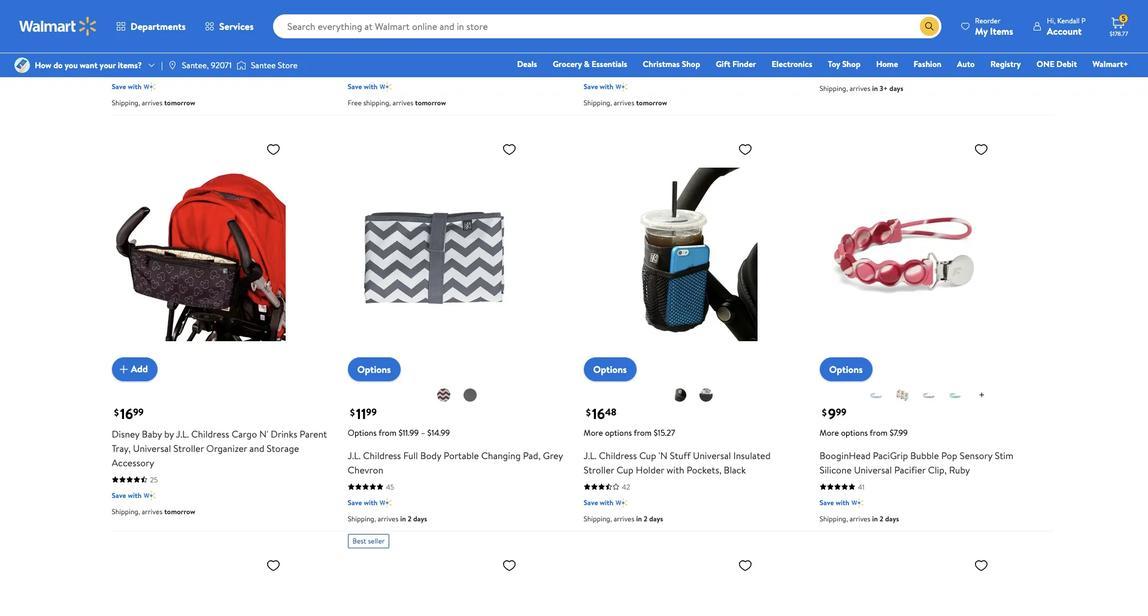 Task type: describe. For each thing, give the bounding box(es) containing it.
blue bubbles image
[[870, 388, 884, 402]]

tomorrow for $ 15 30
[[636, 97, 668, 108]]

1 vertical spatial cup
[[640, 449, 657, 462]]

j.l. childress stroller travel bag for single & double strollers, black/grey image
[[348, 553, 522, 593]]

gift finder link
[[711, 58, 762, 71]]

more for 16
[[584, 427, 603, 439]]

2 for 9
[[880, 514, 884, 524]]

15 for $ 15 30
[[592, 9, 605, 29]]

disney baby by j.l. childress cargo n' drinks parent tray, universal stroller organizer and storage accessory
[[112, 428, 327, 469]]

walmart image
[[19, 17, 97, 36]]

+
[[979, 388, 986, 403]]

teal image
[[463, 388, 477, 402]]

magnification,
[[348, 47, 407, 60]]

black image
[[673, 388, 687, 402]]

Walmart Site-Wide search field
[[273, 14, 942, 38]]

stroller inside j.l. childress sip 'n safe stroller organizer with deep cup holders and zippered pockets, black
[[686, 33, 717, 46]]

green bubbles image
[[949, 388, 963, 402]]

99 for 9
[[836, 406, 847, 419]]

$14.99
[[428, 427, 450, 439]]

arrives right the shipping,
[[393, 97, 414, 108]]

40
[[386, 66, 395, 76]]

grey
[[543, 449, 563, 462]]

stim
[[995, 449, 1014, 462]]

gray bubbles image
[[922, 388, 937, 402]]

childress for j.l. childress cup 'n stuff universal insulated stroller cup holder with pockets, black
[[599, 449, 637, 462]]

toy
[[828, 58, 841, 70]]

one
[[1037, 58, 1055, 70]]

portable
[[444, 449, 479, 462]]

42
[[622, 482, 631, 492]]

want
[[80, 59, 98, 71]]

santee,
[[182, 59, 209, 71]]

add to favorites list, booginhead cotton baby bandana teething bib, infant toddler boys and girls, gray chevron image
[[266, 558, 281, 573]]

registry link
[[986, 58, 1027, 71]]

by
[[164, 428, 174, 441]]

departments button
[[107, 12, 195, 41]]

17
[[133, 11, 141, 24]]

arrives down the '25' on the bottom of page
[[142, 507, 163, 517]]

bobo's
[[820, 33, 847, 46]]

j.l. for j.l. childress universal stroller rain cover and weather shield
[[112, 33, 125, 46]]

24
[[622, 66, 630, 76]]

–
[[421, 427, 426, 439]]

electronics
[[772, 58, 813, 70]]

add to favorites list, disney baby by j.l. childress cargo n' drinks parent tray, universal stroller organizer and storage accessory image
[[266, 142, 281, 157]]

$ 16 99
[[114, 404, 144, 424]]

$ 37 12
[[350, 9, 380, 29]]

 image for how do you want your items?
[[14, 58, 30, 73]]

more options from $7.99
[[820, 427, 908, 439]]

add to favorites list, j.l. childress cup 'n stuff universal insulated stroller cup holder with pockets, black image
[[739, 142, 753, 157]]

$ 11 99
[[350, 404, 377, 424]]

services
[[219, 20, 254, 33]]

store
[[278, 59, 298, 71]]

free
[[348, 97, 362, 108]]

days right 3+ at the right of the page
[[890, 83, 904, 93]]

shipping, arrives tomorrow for $ 15 17
[[112, 97, 195, 108]]

shipping, arrives in 2 days for 16
[[584, 514, 664, 524]]

stroller inside disney baby by j.l. childress cargo n' drinks parent tray, universal stroller organizer and storage accessory
[[173, 442, 204, 455]]

j.l. childress full body portable changing pad, grey chevron
[[348, 449, 563, 477]]

add to favorites list, j.l. childress seals in moisture portable clip-on baby wipe holder, black, 2 count image
[[739, 558, 753, 573]]

with inside j.l. childress sip 'n safe stroller organizer with deep cup holders and zippered pockets, black
[[762, 33, 780, 46]]

love, ellie giselle led trifold makeup mirror, 5x magnification, marble finish 40
[[348, 33, 546, 76]]

$ 9 99
[[822, 404, 847, 424]]

days for 9
[[886, 514, 900, 524]]

15 for $ 15 17
[[120, 9, 133, 29]]

92071
[[211, 59, 232, 71]]

in for 16
[[636, 514, 642, 524]]

days for 16
[[650, 514, 664, 524]]

tomorrow for $ 16 99
[[164, 507, 195, 517]]

clip,
[[928, 463, 947, 477]]

finder
[[733, 58, 757, 70]]

toy shop
[[828, 58, 861, 70]]

add to favorites list, j.l. childress full body portable changing pad, grey chevron image
[[502, 142, 517, 157]]

pacigrip
[[873, 449, 908, 462]]

home link
[[871, 58, 904, 71]]

grocery & essentials link
[[548, 58, 633, 71]]

arrives down the 42
[[614, 514, 635, 524]]

$11.99
[[399, 427, 419, 439]]

cup inside j.l. childress sip 'n safe stroller organizer with deep cup holders and zippered pockets, black
[[609, 47, 626, 60]]

accessory
[[112, 456, 154, 469]]

walmart plus image for 88.4 ¢/ea
[[852, 66, 864, 78]]

hi, kendall p account
[[1047, 15, 1086, 37]]

safe
[[666, 33, 684, 46]]

how
[[35, 59, 51, 71]]

j.l. childress cup 'n stuff universal insulated stroller cup holder with pockets, black
[[584, 449, 771, 477]]

account
[[1047, 24, 1082, 37]]

booginhead cotton baby bandana teething bib, infant toddler boys and girls, gray chevron image
[[112, 553, 286, 593]]

items
[[991, 24, 1014, 37]]

best
[[353, 536, 367, 546]]

add to cart image
[[117, 362, 131, 377]]

auto
[[958, 58, 975, 70]]

$15.27
[[654, 427, 676, 439]]

options for 9
[[830, 363, 863, 376]]

arrives left 3+ at the right of the page
[[850, 83, 871, 93]]

blue green pink image
[[896, 388, 910, 402]]

walmart plus image for 9
[[852, 497, 864, 509]]

marble
[[409, 47, 438, 60]]

2 down original
[[858, 51, 862, 61]]

16 for $ 16 48
[[592, 404, 605, 424]]

body
[[421, 449, 442, 462]]

j.l. childress full body portable changing pad, grey chevron image
[[348, 137, 522, 372]]

childress for j.l. childress sip 'n safe stroller organizer with deep cup holders and zippered pockets, black
[[599, 33, 637, 46]]

registry
[[991, 58, 1022, 70]]

 image for santee store
[[237, 59, 246, 71]]

universal inside j.l. childress cup 'n stuff universal insulated stroller cup holder with pockets, black
[[693, 449, 731, 462]]

cover
[[261, 33, 286, 46]]

&
[[584, 58, 590, 70]]

cargo
[[232, 428, 257, 441]]

add button
[[112, 357, 158, 381]]

j.l. childress sip 'n safe stroller organizer with deep cup holders and zippered pockets, black
[[584, 33, 780, 60]]

arrives down 24
[[614, 97, 635, 108]]

with inside j.l. childress cup 'n stuff universal insulated stroller cup holder with pockets, black
[[667, 463, 685, 477]]

$ for $ 31 81 88.4 ¢/ea bobo's original oat bars, 3 oz, (pack of 12)
[[822, 11, 827, 24]]

items?
[[118, 59, 142, 71]]

with for 15 walmart plus image
[[128, 81, 142, 91]]

5 $178.77
[[1110, 13, 1129, 38]]

free shipping, arrives tomorrow
[[348, 97, 446, 108]]

j.l. for j.l. childress full body portable changing pad, grey chevron
[[348, 449, 361, 462]]

insulated
[[734, 449, 771, 462]]

electronics link
[[767, 58, 818, 71]]

grocery & essentials
[[553, 58, 628, 70]]

walmart plus image down 24
[[616, 81, 628, 93]]

pockets, inside j.l. childress sip 'n safe stroller organizer with deep cup holders and zippered pockets, black
[[719, 47, 754, 60]]

childress for j.l. childress full body portable changing pad, grey chevron
[[363, 449, 401, 462]]

organizer inside disney baby by j.l. childress cargo n' drinks parent tray, universal stroller organizer and storage accessory
[[206, 442, 247, 455]]

baby
[[142, 428, 162, 441]]

deals
[[517, 58, 537, 70]]

99 for 11
[[366, 406, 377, 419]]

fashion link
[[909, 58, 947, 71]]

with for walmart plus image related to 16
[[128, 490, 142, 501]]

88.4
[[855, 13, 873, 27]]

30
[[605, 11, 616, 24]]

hi,
[[1047, 15, 1056, 25]]

chevron
[[348, 463, 384, 477]]

shop for christmas shop
[[682, 58, 701, 70]]

universal inside j.l. childress universal stroller rain cover and weather shield
[[167, 33, 205, 46]]

from for 16
[[634, 427, 652, 439]]

in for 9
[[873, 514, 878, 524]]

and inside j.l. childress sip 'n safe stroller organizer with deep cup holders and zippered pockets, black
[[663, 47, 678, 60]]

$ for $ 15 17
[[114, 11, 119, 24]]

options from $11.99 – $14.99
[[348, 427, 450, 439]]



Task type: vqa. For each thing, say whether or not it's contained in the screenshot.
the bottom Pockets,
yes



Task type: locate. For each thing, give the bounding box(es) containing it.
2 up disney baby by j.l. childress stroller travel bag for single & double strollers, black image on the bottom
[[880, 514, 884, 524]]

add to favorites list, booginhead pacigrip bubble pop sensory stim silicone universal pacifier clip, ruby image
[[975, 142, 989, 157]]

$ 15 30
[[586, 9, 616, 29]]

walmart plus image down 40
[[380, 81, 392, 93]]

tray,
[[112, 442, 131, 455]]

0 vertical spatial organizer
[[719, 33, 760, 46]]

1 horizontal spatial  image
[[237, 59, 246, 71]]

$ left 31
[[822, 11, 827, 24]]

j.l. right grey
[[584, 449, 597, 462]]

99 inside $ 16 99
[[133, 406, 144, 419]]

3+
[[880, 83, 888, 93]]

$ up disney
[[114, 406, 119, 419]]

trifold
[[441, 33, 467, 46]]

childress left cargo
[[191, 428, 229, 441]]

with for walmart plus image related to 88.4 ¢/ea
[[836, 67, 850, 77]]

$ for $ 37 12
[[350, 11, 355, 24]]

shipping, arrives in 2 days down the 42
[[584, 514, 664, 524]]

1 16 from the left
[[120, 404, 133, 424]]

childress inside j.l. childress universal stroller rain cover and weather shield
[[127, 33, 165, 46]]

0 horizontal spatial organizer
[[206, 442, 247, 455]]

2 16 from the left
[[592, 404, 605, 424]]

shipping,
[[364, 97, 391, 108]]

1 horizontal spatial shipping, arrives in 2 days
[[584, 514, 664, 524]]

$ inside $ 16 99
[[114, 406, 119, 419]]

options for 16
[[594, 363, 627, 376]]

$ 31 81 88.4 ¢/ea bobo's original oat bars, 3 oz, (pack of 12)
[[820, 9, 995, 46]]

1 options link from the left
[[348, 357, 401, 381]]

1 horizontal spatial 15
[[592, 9, 605, 29]]

pockets, inside j.l. childress cup 'n stuff universal insulated stroller cup holder with pockets, black
[[687, 463, 722, 477]]

from left $15.27
[[634, 427, 652, 439]]

walmart plus image for 15
[[144, 81, 156, 93]]

stroller inside j.l. childress universal stroller rain cover and weather shield
[[208, 33, 238, 46]]

walmart+
[[1093, 58, 1129, 70]]

shipping, arrives in 2 days up seller
[[348, 514, 427, 524]]

from left $7.99 at the bottom of page
[[870, 427, 888, 439]]

options up 48
[[594, 363, 627, 376]]

more
[[584, 427, 603, 439], [820, 427, 839, 439]]

$ left 17 at the left top
[[114, 11, 119, 24]]

99 for 16
[[133, 406, 144, 419]]

cup
[[609, 47, 626, 60], [640, 449, 657, 462], [617, 463, 634, 477]]

$ left 11
[[350, 406, 355, 419]]

2 vertical spatial cup
[[617, 463, 634, 477]]

universal right the stuff
[[693, 449, 731, 462]]

3 99 from the left
[[836, 406, 847, 419]]

shipping, arrives in 2 days for 9
[[820, 514, 900, 524]]

2 more from the left
[[820, 427, 839, 439]]

home
[[877, 58, 899, 70]]

do
[[53, 59, 63, 71]]

0 vertical spatial pockets,
[[719, 47, 754, 60]]

2 for 11
[[408, 514, 412, 524]]

you
[[65, 59, 78, 71]]

$ inside $ 11 99
[[350, 406, 355, 419]]

days for 11
[[413, 514, 427, 524]]

universal up 41
[[854, 463, 892, 477]]

in
[[873, 83, 878, 93], [400, 514, 406, 524], [636, 514, 642, 524], [873, 514, 878, 524]]

childress up chevron
[[363, 449, 401, 462]]

1 vertical spatial pockets,
[[687, 463, 722, 477]]

childress up shield
[[127, 33, 165, 46]]

auto link
[[952, 58, 981, 71]]

9
[[828, 404, 836, 424]]

$ inside the $ 31 81 88.4 ¢/ea bobo's original oat bars, 3 oz, (pack of 12)
[[822, 11, 827, 24]]

options link for 11
[[348, 357, 401, 381]]

childress for j.l. childress universal stroller rain cover and weather shield
[[127, 33, 165, 46]]

(pack
[[947, 33, 970, 46]]

booginhead pacigrip bubble pop sensory stim silicone universal pacifier clip, ruby image
[[820, 137, 994, 372]]

with for walmart plus icon for 16
[[600, 498, 614, 508]]

from
[[379, 427, 397, 439], [634, 427, 652, 439], [870, 427, 888, 439]]

15 up deep
[[592, 9, 605, 29]]

3 shipping, arrives in 2 days from the left
[[820, 514, 900, 524]]

options up booginhead
[[841, 427, 868, 439]]

with for walmart plus image below 45 at the bottom left of the page
[[364, 498, 378, 508]]

shipping, arrives in 2 days down 41
[[820, 514, 900, 524]]

+ button
[[970, 386, 995, 405]]

16 up disney
[[120, 404, 133, 424]]

options link up 48
[[584, 357, 637, 381]]

shop right toy
[[843, 58, 861, 70]]

1 shipping, arrives in 2 days from the left
[[348, 514, 427, 524]]

and inside j.l. childress universal stroller rain cover and weather shield
[[288, 33, 303, 46]]

options down 48
[[605, 427, 632, 439]]

0 horizontal spatial 16
[[120, 404, 133, 424]]

disney baby by j.l. childress cargo n' drinks parent tray, universal stroller organizer and storage accessory image
[[112, 137, 286, 372]]

add to favorites list, disney baby by j.l. childress stroller travel bag for single & double strollers, black image
[[975, 558, 989, 573]]

save with
[[820, 67, 850, 77], [112, 81, 142, 91], [348, 81, 378, 91], [584, 81, 614, 91], [112, 490, 142, 501], [348, 498, 378, 508], [584, 498, 614, 508], [820, 498, 850, 508]]

$ for $ 11 99
[[350, 406, 355, 419]]

99 up disney
[[133, 406, 144, 419]]

search icon image
[[925, 22, 935, 31]]

pockets, right zippered
[[719, 47, 754, 60]]

2 horizontal spatial from
[[870, 427, 888, 439]]

0 horizontal spatial and
[[250, 442, 265, 455]]

led
[[422, 33, 439, 46]]

from for 9
[[870, 427, 888, 439]]

how do you want your items?
[[35, 59, 142, 71]]

mirror,
[[505, 33, 533, 46]]

$ inside $ 15 30
[[586, 11, 591, 24]]

stroller up zippered
[[686, 33, 717, 46]]

2 shop from the left
[[843, 58, 861, 70]]

options link up $ 11 99
[[348, 357, 401, 381]]

 image
[[14, 58, 30, 73], [237, 59, 246, 71]]

2 for 16
[[644, 514, 648, 524]]

2 99 from the left
[[366, 406, 377, 419]]

options up $ 9 99
[[830, 363, 863, 376]]

0 vertical spatial cup
[[609, 47, 626, 60]]

j.l. up weather at the top of page
[[112, 33, 125, 46]]

arrives down '77'
[[142, 97, 163, 108]]

$ inside $ 15 17
[[114, 11, 119, 24]]

more down 9
[[820, 427, 839, 439]]

3
[[926, 33, 931, 46]]

stroller down more options from $15.27
[[584, 463, 615, 477]]

walmart plus image down 45 at the bottom left of the page
[[380, 497, 392, 509]]

gift
[[716, 58, 731, 70]]

shipping, arrives tomorrow down '77'
[[112, 97, 195, 108]]

j.l. inside 'j.l. childress full body portable changing pad, grey chevron'
[[348, 449, 361, 462]]

bubble
[[911, 449, 940, 462]]

j.l. inside disney baby by j.l. childress cargo n' drinks parent tray, universal stroller organizer and storage accessory
[[176, 428, 189, 441]]

childress inside j.l. childress sip 'n safe stroller organizer with deep cup holders and zippered pockets, black
[[599, 33, 637, 46]]

universal up santee, at the top left of the page
[[167, 33, 205, 46]]

options link up the blue bubbles icon
[[820, 357, 873, 381]]

options link for 9
[[820, 357, 873, 381]]

11
[[356, 404, 366, 424]]

arrives up seller
[[378, 514, 399, 524]]

2 from from the left
[[634, 427, 652, 439]]

walmart plus image
[[616, 81, 628, 93], [616, 497, 628, 509], [852, 497, 864, 509]]

1 horizontal spatial options
[[841, 427, 868, 439]]

ellie
[[372, 33, 389, 46]]

stroller inside j.l. childress cup 'n stuff universal insulated stroller cup holder with pockets, black
[[584, 463, 615, 477]]

16 for $ 16 99
[[120, 404, 133, 424]]

$ left 37
[[350, 11, 355, 24]]

0 vertical spatial black
[[756, 47, 778, 60]]

2 15 from the left
[[592, 9, 605, 29]]

from left $11.99
[[379, 427, 397, 439]]

christmas shop link
[[638, 58, 706, 71]]

childress down the 30
[[599, 33, 637, 46]]

shipping, arrives tomorrow
[[112, 97, 195, 108], [584, 97, 668, 108], [112, 507, 195, 517]]

99 inside $ 9 99
[[836, 406, 847, 419]]

booginhead
[[820, 449, 871, 462]]

options for 11
[[357, 363, 391, 376]]

giselle
[[392, 33, 419, 46]]

j.l. inside j.l. childress cup 'n stuff universal insulated stroller cup holder with pockets, black
[[584, 449, 597, 462]]

deals link
[[512, 58, 543, 71]]

1 horizontal spatial 99
[[366, 406, 377, 419]]

with for walmart plus icon under 24
[[600, 81, 614, 91]]

shipping, arrives in 2 days
[[348, 514, 427, 524], [584, 514, 664, 524], [820, 514, 900, 524]]

77
[[150, 66, 157, 76]]

1 vertical spatial organizer
[[206, 442, 247, 455]]

options for 16
[[605, 427, 632, 439]]

Search search field
[[273, 14, 942, 38]]

12
[[371, 11, 380, 24]]

walmart plus image down 41
[[852, 497, 864, 509]]

$178.77
[[1110, 29, 1129, 38]]

shop right christmas
[[682, 58, 701, 70]]

more options from $15.27
[[584, 427, 676, 439]]

3 from from the left
[[870, 427, 888, 439]]

1 vertical spatial black
[[724, 463, 746, 477]]

and right cover
[[288, 33, 303, 46]]

$ left 9
[[822, 406, 827, 419]]

1 horizontal spatial and
[[288, 33, 303, 46]]

reorder
[[976, 15, 1001, 25]]

$ for $ 16 48
[[586, 406, 591, 419]]

makeup
[[470, 33, 502, 46]]

childress inside j.l. childress cup 'n stuff universal insulated stroller cup holder with pockets, black
[[599, 449, 637, 462]]

$ left the 30
[[586, 11, 591, 24]]

stroller down by
[[173, 442, 204, 455]]

finish
[[441, 47, 465, 60]]

'n for holders
[[654, 33, 663, 46]]

shop inside 'link'
[[843, 58, 861, 70]]

walmart plus image for 16
[[616, 497, 628, 509]]

pop
[[942, 449, 958, 462]]

stroller
[[208, 33, 238, 46], [686, 33, 717, 46], [173, 442, 204, 455], [584, 463, 615, 477]]

full
[[404, 449, 418, 462]]

grey chevron image
[[699, 388, 713, 402]]

2 horizontal spatial options link
[[820, 357, 873, 381]]

walmart plus image down the 42
[[616, 497, 628, 509]]

universal down 'baby' on the left bottom of the page
[[133, 442, 171, 455]]

1 options from the left
[[605, 427, 632, 439]]

childress inside disney baby by j.l. childress cargo n' drinks parent tray, universal stroller organizer and storage accessory
[[191, 428, 229, 441]]

black inside j.l. childress sip 'n safe stroller organizer with deep cup holders and zippered pockets, black
[[756, 47, 778, 60]]

 image right 92071
[[237, 59, 246, 71]]

gray image
[[437, 388, 451, 402]]

1 more from the left
[[584, 427, 603, 439]]

original
[[850, 33, 883, 46]]

48
[[605, 406, 617, 419]]

$ left 48
[[586, 406, 591, 419]]

of
[[972, 33, 981, 46]]

j.l. up deep
[[584, 33, 597, 46]]

disney
[[112, 428, 140, 441]]

2 down holder
[[644, 514, 648, 524]]

with for walmart plus icon for 9
[[836, 498, 850, 508]]

0 horizontal spatial 99
[[133, 406, 144, 419]]

16
[[120, 404, 133, 424], [592, 404, 605, 424]]

1 from from the left
[[379, 427, 397, 439]]

2 horizontal spatial 99
[[836, 406, 847, 419]]

2 options from the left
[[841, 427, 868, 439]]

0 horizontal spatial options link
[[348, 357, 401, 381]]

37
[[356, 9, 371, 29]]

'n inside j.l. childress cup 'n stuff universal insulated stroller cup holder with pockets, black
[[659, 449, 668, 462]]

$ inside $ 9 99
[[822, 406, 827, 419]]

shipping, arrives tomorrow down 24
[[584, 97, 668, 108]]

changing
[[481, 449, 521, 462]]

with for 37 walmart plus image
[[364, 81, 378, 91]]

1 horizontal spatial black
[[756, 47, 778, 60]]

gift finder
[[716, 58, 757, 70]]

organizer up gift finder link
[[719, 33, 760, 46]]

black inside j.l. childress cup 'n stuff universal insulated stroller cup holder with pockets, black
[[724, 463, 746, 477]]

oz,
[[934, 33, 945, 46]]

options link for 16
[[584, 357, 637, 381]]

j.l. inside j.l. childress sip 'n safe stroller organizer with deep cup holders and zippered pockets, black
[[584, 33, 597, 46]]

 image
[[168, 61, 177, 70]]

shipping, arrives tomorrow down the '25' on the bottom of page
[[112, 507, 195, 517]]

99 up 'more options from $7.99'
[[836, 406, 847, 419]]

15 up weather at the top of page
[[120, 9, 133, 29]]

3 options link from the left
[[820, 357, 873, 381]]

shipping, arrives tomorrow for $ 16 99
[[112, 507, 195, 517]]

2 horizontal spatial and
[[663, 47, 678, 60]]

j.l. right by
[[176, 428, 189, 441]]

walmart plus image down '77'
[[144, 81, 156, 93]]

and inside disney baby by j.l. childress cargo n' drinks parent tray, universal stroller organizer and storage accessory
[[250, 442, 265, 455]]

1 horizontal spatial shop
[[843, 58, 861, 70]]

'n left the stuff
[[659, 449, 668, 462]]

childress
[[127, 33, 165, 46], [599, 33, 637, 46], [191, 428, 229, 441], [363, 449, 401, 462], [599, 449, 637, 462]]

1 15 from the left
[[120, 9, 133, 29]]

shield
[[149, 47, 174, 60]]

walmart+ link
[[1088, 58, 1134, 71]]

cup up 24
[[609, 47, 626, 60]]

days down pacifier
[[886, 514, 900, 524]]

weather
[[112, 47, 147, 60]]

cup up holder
[[640, 449, 657, 462]]

add to favorites list, j.l. childress stroller travel bag for single & double strollers, black/grey image
[[502, 558, 517, 573]]

debit
[[1057, 58, 1078, 70]]

save
[[820, 67, 834, 77], [112, 81, 126, 91], [348, 81, 362, 91], [584, 81, 598, 91], [112, 490, 126, 501], [348, 498, 362, 508], [584, 498, 598, 508], [820, 498, 834, 508]]

in for 11
[[400, 514, 406, 524]]

booginhead pacigrip bubble pop sensory stim silicone universal pacifier clip, ruby
[[820, 449, 1014, 477]]

and
[[288, 33, 303, 46], [663, 47, 678, 60], [250, 442, 265, 455]]

j.l. childress cup 'n stuff universal insulated stroller cup holder with pockets, black image
[[584, 137, 758, 372]]

1 horizontal spatial more
[[820, 427, 839, 439]]

love,
[[348, 33, 370, 46]]

0 horizontal spatial  image
[[14, 58, 30, 73]]

stroller up 92071
[[208, 33, 238, 46]]

walmart plus image up shipping, arrives in 3+ days at the top right
[[852, 66, 864, 78]]

1 vertical spatial 'n
[[659, 449, 668, 462]]

walmart plus image
[[852, 66, 864, 78], [144, 81, 156, 93], [380, 81, 392, 93], [144, 490, 156, 502], [380, 497, 392, 509]]

2 options link from the left
[[584, 357, 637, 381]]

options up $ 11 99
[[357, 363, 391, 376]]

p
[[1082, 15, 1086, 25]]

and down safe
[[663, 47, 678, 60]]

days down holder
[[650, 514, 664, 524]]

1 99 from the left
[[133, 406, 144, 419]]

0 vertical spatial and
[[288, 33, 303, 46]]

shipping, arrives in 2 days for 11
[[348, 514, 427, 524]]

1 horizontal spatial from
[[634, 427, 652, 439]]

j.l. childress seals in moisture portable clip-on baby wipe holder, black, 2 count image
[[584, 553, 758, 593]]

|
[[161, 59, 163, 71]]

sip
[[640, 33, 652, 46]]

1 horizontal spatial 16
[[592, 404, 605, 424]]

organizer inside j.l. childress sip 'n safe stroller organizer with deep cup holders and zippered pockets, black
[[719, 33, 760, 46]]

2 vertical spatial and
[[250, 442, 265, 455]]

1 horizontal spatial organizer
[[719, 33, 760, 46]]

 image left how
[[14, 58, 30, 73]]

options for 9
[[841, 427, 868, 439]]

and down n'
[[250, 442, 265, 455]]

2 up "j.l. childress stroller travel bag for single & double strollers, black/grey" 'image'
[[408, 514, 412, 524]]

$ for $ 9 99
[[822, 406, 827, 419]]

cup up the 42
[[617, 463, 634, 477]]

my
[[976, 24, 988, 37]]

arrives down 41
[[850, 514, 871, 524]]

tomorrow for $ 15 17
[[164, 97, 195, 108]]

81
[[841, 11, 850, 24]]

'n right sip
[[654, 33, 663, 46]]

childress inside 'j.l. childress full body portable changing pad, grey chevron'
[[363, 449, 401, 462]]

0 horizontal spatial 15
[[120, 9, 133, 29]]

childress down more options from $15.27
[[599, 449, 637, 462]]

sensory
[[960, 449, 993, 462]]

days up "j.l. childress stroller travel bag for single & double strollers, black/grey" 'image'
[[413, 514, 427, 524]]

99 up the options from $11.99 – $14.99
[[366, 406, 377, 419]]

universal inside booginhead pacigrip bubble pop sensory stim silicone universal pacifier clip, ruby
[[854, 463, 892, 477]]

walmart plus image down the '25' on the bottom of page
[[144, 490, 156, 502]]

2 shipping, arrives in 2 days from the left
[[584, 514, 664, 524]]

1 horizontal spatial options link
[[584, 357, 637, 381]]

1 shop from the left
[[682, 58, 701, 70]]

$ inside $ 37 12
[[350, 11, 355, 24]]

disney baby by j.l. childress stroller travel bag for single & double strollers, black image
[[820, 553, 994, 593]]

0 horizontal spatial black
[[724, 463, 746, 477]]

organizer down cargo
[[206, 442, 247, 455]]

j.l. for j.l. childress cup 'n stuff universal insulated stroller cup holder with pockets, black
[[584, 449, 597, 462]]

more for 9
[[820, 427, 839, 439]]

0 horizontal spatial options
[[605, 427, 632, 439]]

$ for $ 16 99
[[114, 406, 119, 419]]

pockets, down the stuff
[[687, 463, 722, 477]]

shop
[[682, 58, 701, 70], [843, 58, 861, 70]]

silicone
[[820, 463, 852, 477]]

$ inside $ 16 48
[[586, 406, 591, 419]]

options down 11
[[348, 427, 377, 439]]

organizer
[[719, 33, 760, 46], [206, 442, 247, 455]]

'n inside j.l. childress sip 'n safe stroller organizer with deep cup holders and zippered pockets, black
[[654, 33, 663, 46]]

universal inside disney baby by j.l. childress cargo n' drinks parent tray, universal stroller organizer and storage accessory
[[133, 442, 171, 455]]

99 inside $ 11 99
[[366, 406, 377, 419]]

2 horizontal spatial shipping, arrives in 2 days
[[820, 514, 900, 524]]

0 horizontal spatial from
[[379, 427, 397, 439]]

walmart plus image for 37
[[380, 81, 392, 93]]

more down $ 16 48
[[584, 427, 603, 439]]

0 vertical spatial 'n
[[654, 33, 663, 46]]

santee store
[[251, 59, 298, 71]]

0 horizontal spatial more
[[584, 427, 603, 439]]

shipping, arrives tomorrow for $ 15 30
[[584, 97, 668, 108]]

41
[[858, 482, 865, 492]]

25
[[150, 475, 158, 485]]

'n for with
[[659, 449, 668, 462]]

$ for $ 15 30
[[586, 11, 591, 24]]

0 horizontal spatial shop
[[682, 58, 701, 70]]

j.l. up chevron
[[348, 449, 361, 462]]

parent
[[300, 428, 327, 441]]

16 up more options from $15.27
[[592, 404, 605, 424]]

j.l. for j.l. childress sip 'n safe stroller organizer with deep cup holders and zippered pockets, black
[[584, 33, 597, 46]]

add
[[131, 363, 148, 376]]

pacifier
[[895, 463, 926, 477]]

shop for toy shop
[[843, 58, 861, 70]]

2
[[858, 51, 862, 61], [408, 514, 412, 524], [644, 514, 648, 524], [880, 514, 884, 524]]

j.l. inside j.l. childress universal stroller rain cover and weather shield
[[112, 33, 125, 46]]

1 vertical spatial and
[[663, 47, 678, 60]]

0 horizontal spatial shipping, arrives in 2 days
[[348, 514, 427, 524]]

walmart plus image for 16
[[144, 490, 156, 502]]

one debit
[[1037, 58, 1078, 70]]

one debit link
[[1032, 58, 1083, 71]]

zippered
[[680, 47, 717, 60]]



